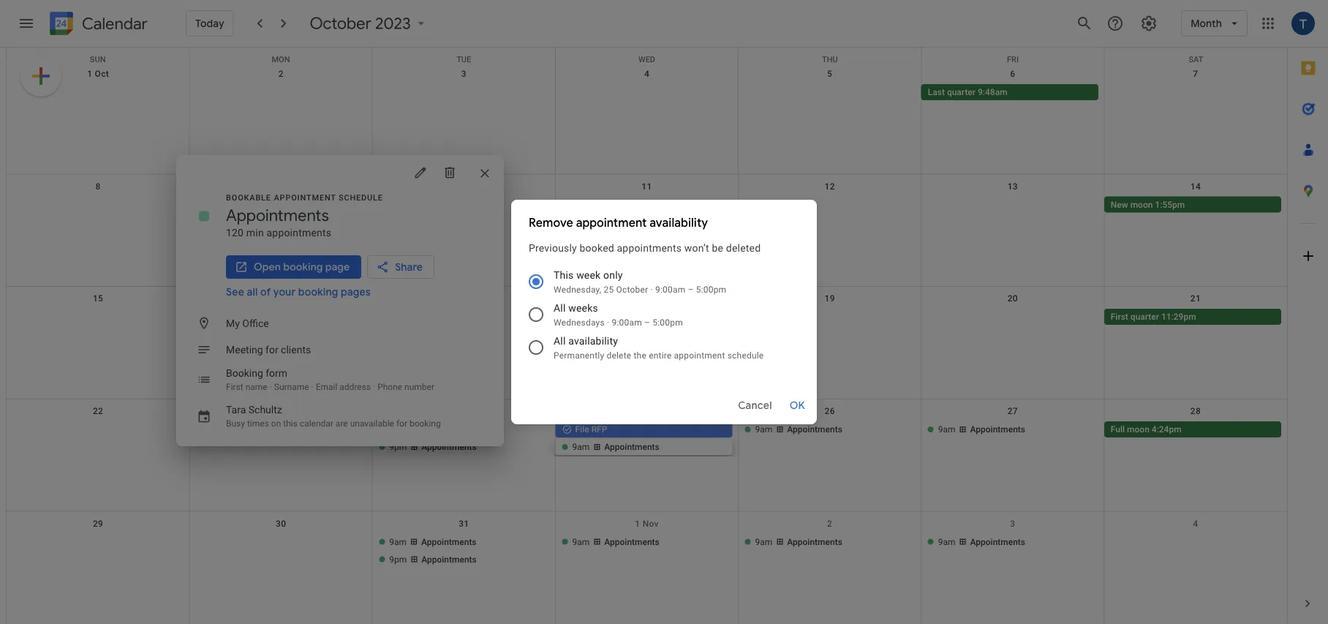 Task type: locate. For each thing, give the bounding box(es) containing it.
1 vertical spatial appointment
[[576, 215, 647, 230]]

see
[[226, 285, 244, 298]]

unavailable
[[350, 418, 394, 429]]

schultz
[[249, 403, 282, 416]]

booking
[[226, 367, 263, 379]]

1 horizontal spatial appointment
[[576, 215, 647, 230]]

0 horizontal spatial availability
[[569, 335, 618, 347]]

row containing 8
[[7, 175, 1288, 287]]

9:00am down previously booked appointments won't be deleted
[[655, 285, 686, 295]]

0 vertical spatial appointments
[[267, 226, 331, 238]]

2 9pm from the top
[[389, 554, 407, 564]]

14
[[1191, 181, 1201, 191]]

row
[[7, 48, 1288, 64], [7, 62, 1288, 175], [7, 175, 1288, 287], [7, 287, 1288, 399], [7, 399, 1288, 512], [7, 512, 1288, 624]]

1 horizontal spatial 5:00pm
[[696, 285, 727, 295]]

weeks
[[569, 302, 598, 314]]

number
[[405, 382, 435, 392]]

1 vertical spatial 4
[[1193, 518, 1199, 528]]

cancel
[[738, 399, 772, 412]]

tab list
[[1288, 48, 1329, 583]]

wed
[[639, 55, 656, 64]]

9pm for 30
[[389, 554, 407, 564]]

for up form
[[266, 343, 278, 356]]

moon for new
[[1131, 199, 1153, 210]]

1 vertical spatial 1
[[635, 518, 640, 528]]

1 vertical spatial schedule
[[728, 350, 764, 361]]

booked
[[580, 242, 614, 254]]

schedule inside all availability permanently delete the entire appointment schedule
[[728, 350, 764, 361]]

1 horizontal spatial appointments
[[617, 242, 682, 254]]

appointments down the remove appointment availability heading
[[617, 242, 682, 254]]

all availability permanently delete the entire appointment schedule
[[554, 335, 764, 361]]

3 row from the top
[[7, 175, 1288, 287]]

120
[[226, 226, 244, 238]]

appointments inside cell
[[604, 442, 660, 452]]

1 9pm from the top
[[389, 442, 407, 452]]

0 horizontal spatial appointment
[[274, 193, 336, 202]]

quarter inside button
[[947, 87, 976, 97]]

appointment inside heading
[[576, 215, 647, 230]]

12
[[825, 181, 835, 191]]

0 vertical spatial –
[[688, 285, 694, 295]]

8
[[95, 181, 101, 191]]

· inside the all weeks wednesdays · 9:00am – 5:00pm
[[607, 317, 610, 328]]

1 vertical spatial october
[[616, 285, 648, 295]]

· up the all weeks wednesdays · 9:00am – 5:00pm
[[651, 285, 653, 295]]

are
[[336, 418, 348, 429]]

0 horizontal spatial schedule
[[339, 193, 383, 202]]

first inside button
[[1111, 312, 1129, 322]]

booking down open booking page
[[298, 285, 338, 298]]

0 vertical spatial october
[[310, 13, 372, 34]]

1 horizontal spatial 2
[[827, 518, 833, 528]]

0 horizontal spatial 4
[[644, 69, 650, 79]]

appointment for remove
[[576, 215, 647, 230]]

1 vertical spatial 5:00pm
[[653, 317, 683, 328]]

all inside the all weeks wednesdays · 9:00am – 5:00pm
[[554, 302, 566, 314]]

0 vertical spatial 5:00pm
[[696, 285, 727, 295]]

0 horizontal spatial first
[[226, 382, 243, 392]]

1 vertical spatial –
[[645, 317, 650, 328]]

delete
[[607, 350, 632, 361]]

0 horizontal spatial 2
[[278, 69, 284, 79]]

1 horizontal spatial october
[[616, 285, 648, 295]]

9:00am
[[655, 285, 686, 295], [612, 317, 642, 328]]

nov
[[643, 518, 659, 528]]

0 vertical spatial 1
[[87, 69, 92, 79]]

quarter inside button
[[1131, 312, 1159, 322]]

· right wednesdays
[[607, 317, 610, 328]]

calendar heading
[[79, 14, 148, 34]]

appointment up appointments heading
[[274, 193, 336, 202]]

3
[[461, 69, 467, 79], [1010, 518, 1016, 528]]

0 vertical spatial first
[[1111, 312, 1129, 322]]

option group inside remove appointment availability dialog
[[526, 267, 800, 380]]

availability
[[650, 215, 708, 230], [569, 335, 618, 347]]

moon right new
[[1131, 199, 1153, 210]]

0 horizontal spatial for
[[266, 343, 278, 356]]

9am
[[389, 424, 407, 434], [755, 424, 773, 434], [938, 424, 956, 434], [572, 442, 590, 452], [389, 537, 407, 547], [572, 537, 590, 547], [755, 537, 773, 547], [938, 537, 956, 547]]

4 row from the top
[[7, 287, 1288, 399]]

0 vertical spatial moon
[[1131, 199, 1153, 210]]

1 horizontal spatial 1
[[635, 518, 640, 528]]

26
[[825, 406, 835, 416]]

0 vertical spatial schedule
[[339, 193, 383, 202]]

clients
[[281, 343, 311, 356]]

0 vertical spatial all
[[554, 302, 566, 314]]

1 horizontal spatial 4
[[1193, 518, 1199, 528]]

0 horizontal spatial 3
[[461, 69, 467, 79]]

appointment up the booked
[[576, 215, 647, 230]]

1 vertical spatial 9:00am
[[612, 317, 642, 328]]

availability up won't
[[650, 215, 708, 230]]

1 vertical spatial appointments
[[617, 242, 682, 254]]

see all of your booking pages link
[[226, 285, 371, 298]]

2
[[278, 69, 284, 79], [827, 518, 833, 528]]

1 vertical spatial 9pm
[[389, 554, 407, 564]]

busy
[[226, 418, 245, 429]]

peoples'
[[242, 199, 275, 210]]

9am inside cell
[[572, 442, 590, 452]]

oct
[[95, 69, 109, 79]]

quarter right last
[[947, 87, 976, 97]]

all
[[554, 302, 566, 314], [554, 335, 566, 347]]

file
[[575, 424, 589, 434]]

1 horizontal spatial availability
[[650, 215, 708, 230]]

5 row from the top
[[7, 399, 1288, 512]]

first down booking
[[226, 382, 243, 392]]

1 vertical spatial 2
[[827, 518, 833, 528]]

– up all availability permanently delete the entire appointment schedule
[[645, 317, 650, 328]]

booking down number
[[410, 418, 441, 429]]

october right 25
[[616, 285, 648, 295]]

0 vertical spatial 9pm
[[389, 442, 407, 452]]

0 horizontal spatial 9:00am
[[612, 317, 642, 328]]

appointment right entire
[[674, 350, 725, 361]]

last
[[928, 87, 945, 97]]

1 horizontal spatial for
[[396, 418, 407, 429]]

all weeks wednesdays · 9:00am – 5:00pm
[[554, 302, 683, 328]]

0 vertical spatial appointment
[[274, 193, 336, 202]]

row containing 15
[[7, 287, 1288, 399]]

bookable
[[226, 193, 271, 202]]

2 all from the top
[[554, 335, 566, 347]]

1 row from the top
[[7, 48, 1288, 64]]

0 vertical spatial for
[[266, 343, 278, 356]]

1 vertical spatial availability
[[569, 335, 618, 347]]

0 vertical spatial 9:00am
[[655, 285, 686, 295]]

0 vertical spatial 2
[[278, 69, 284, 79]]

appointments down appointments heading
[[267, 226, 331, 238]]

0 horizontal spatial 1
[[87, 69, 92, 79]]

25
[[604, 285, 614, 295]]

for inside tara schultz busy times on this calendar are unavailable for booking
[[396, 418, 407, 429]]

tue
[[457, 55, 471, 64]]

2 vertical spatial appointment
[[674, 350, 725, 361]]

1 all from the top
[[554, 302, 566, 314]]

1 left nov
[[635, 518, 640, 528]]

1:55pm
[[1155, 199, 1185, 210]]

– down won't
[[688, 285, 694, 295]]

·
[[651, 285, 653, 295], [607, 317, 610, 328], [270, 382, 272, 392], [311, 382, 314, 392], [373, 382, 375, 392]]

entire
[[649, 350, 672, 361]]

all left weeks
[[554, 302, 566, 314]]

1 horizontal spatial quarter
[[1131, 312, 1159, 322]]

0 horizontal spatial –
[[645, 317, 650, 328]]

9:48am
[[978, 87, 1008, 97]]

ok
[[790, 399, 805, 412]]

0 horizontal spatial 5:00pm
[[653, 317, 683, 328]]

30
[[276, 518, 286, 528]]

1 horizontal spatial 3
[[1010, 518, 1016, 528]]

5:00pm up all availability permanently delete the entire appointment schedule
[[653, 317, 683, 328]]

calendar
[[300, 418, 334, 429]]

cancel button
[[732, 392, 778, 418]]

0 horizontal spatial appointments
[[267, 226, 331, 238]]

first left 11:29pm
[[1111, 312, 1129, 322]]

2 vertical spatial booking
[[410, 418, 441, 429]]

indigenous peoples' day button
[[193, 196, 367, 213]]

1 vertical spatial 3
[[1010, 518, 1016, 528]]

1 vertical spatial moon
[[1127, 424, 1150, 434]]

1 vertical spatial first
[[226, 382, 243, 392]]

0 vertical spatial quarter
[[947, 87, 976, 97]]

9:00am up delete
[[612, 317, 642, 328]]

appointment for bookable
[[274, 193, 336, 202]]

week
[[577, 269, 601, 281]]

23
[[276, 406, 286, 416]]

0 horizontal spatial october
[[310, 13, 372, 34]]

5:00pm
[[696, 285, 727, 295], [653, 317, 683, 328]]

0 vertical spatial 3
[[461, 69, 467, 79]]

0 horizontal spatial quarter
[[947, 87, 976, 97]]

availability up permanently in the left bottom of the page
[[569, 335, 618, 347]]

this week only wednesday, 25 october · 9:00am – 5:00pm
[[554, 269, 727, 295]]

– inside the this week only wednesday, 25 october · 9:00am – 5:00pm
[[688, 285, 694, 295]]

2 row from the top
[[7, 62, 1288, 175]]

option group containing this week only
[[526, 267, 800, 380]]

2 horizontal spatial appointment
[[674, 350, 725, 361]]

1 vertical spatial quarter
[[1131, 312, 1159, 322]]

my
[[226, 317, 240, 329]]

for right unavailable
[[396, 418, 407, 429]]

27
[[1008, 406, 1018, 416]]

13
[[1008, 181, 1018, 191]]

won't
[[685, 242, 709, 254]]

28
[[1191, 406, 1201, 416]]

remove appointment availability dialog
[[511, 200, 817, 424]]

grid containing 1 oct
[[6, 48, 1288, 624]]

schedule
[[339, 193, 383, 202], [728, 350, 764, 361]]

october
[[310, 13, 372, 34], [616, 285, 648, 295]]

5:00pm inside the all weeks wednesdays · 9:00am – 5:00pm
[[653, 317, 683, 328]]

1 horizontal spatial –
[[688, 285, 694, 295]]

october 2023 button
[[304, 13, 435, 34]]

5:00pm down be at the right of page
[[696, 285, 727, 295]]

page
[[325, 260, 350, 274]]

cell
[[7, 84, 190, 102], [190, 84, 373, 102], [373, 84, 556, 102], [556, 84, 739, 102], [739, 84, 922, 102], [7, 196, 190, 214], [556, 196, 739, 214], [739, 196, 922, 214], [922, 196, 1105, 214], [7, 309, 190, 326], [190, 309, 373, 326], [373, 309, 556, 326], [556, 309, 739, 326], [739, 309, 922, 326], [922, 309, 1105, 326], [7, 421, 190, 456], [190, 421, 373, 456], [373, 421, 556, 456], [556, 421, 739, 456], [7, 534, 190, 569], [190, 534, 373, 569], [373, 534, 556, 569]]

all inside all availability permanently delete the entire appointment schedule
[[554, 335, 566, 347]]

moon right "full"
[[1127, 424, 1150, 434]]

of
[[260, 285, 271, 298]]

all up permanently in the left bottom of the page
[[554, 335, 566, 347]]

appointment
[[274, 193, 336, 202], [576, 215, 647, 230], [674, 350, 725, 361]]

availability inside all availability permanently delete the entire appointment schedule
[[569, 335, 618, 347]]

times
[[247, 418, 269, 429]]

1 vertical spatial all
[[554, 335, 566, 347]]

grid
[[6, 48, 1288, 624]]

email
[[316, 382, 338, 392]]

row containing 22
[[7, 399, 1288, 512]]

1 horizontal spatial 9:00am
[[655, 285, 686, 295]]

booking up see all of your booking pages
[[283, 260, 323, 274]]

file rfp button
[[556, 421, 733, 437]]

1 vertical spatial for
[[396, 418, 407, 429]]

full moon 4:24pm button
[[1104, 421, 1282, 437]]

file rfp
[[575, 424, 607, 434]]

min
[[246, 226, 264, 238]]

quarter left 11:29pm
[[1131, 312, 1159, 322]]

1 horizontal spatial schedule
[[728, 350, 764, 361]]

1 left oct
[[87, 69, 92, 79]]

option group
[[526, 267, 800, 380]]

5
[[827, 69, 833, 79]]

0 vertical spatial availability
[[650, 215, 708, 230]]

6 row from the top
[[7, 512, 1288, 624]]

1 horizontal spatial first
[[1111, 312, 1129, 322]]

meeting for clients
[[226, 343, 311, 356]]

row containing 29
[[7, 512, 1288, 624]]

31
[[459, 518, 469, 528]]

9pm for 23
[[389, 442, 407, 452]]

appointments inside remove appointment availability dialog
[[617, 242, 682, 254]]

wednesday,
[[554, 285, 602, 295]]

4:24pm
[[1152, 424, 1182, 434]]

october left 2023
[[310, 13, 372, 34]]



Task type: describe. For each thing, give the bounding box(es) containing it.
booking form first name · surname · email address · phone number
[[226, 367, 435, 392]]

see all of your booking pages
[[226, 285, 371, 298]]

bookable appointment schedule
[[226, 193, 383, 202]]

11:29pm
[[1162, 312, 1197, 322]]

sun
[[90, 55, 106, 64]]

the
[[634, 350, 647, 361]]

your
[[273, 285, 296, 298]]

1 for 1 nov
[[635, 518, 640, 528]]

0 vertical spatial booking
[[283, 260, 323, 274]]

quarter for 11:29pm
[[1131, 312, 1159, 322]]

remove appointment availability heading
[[529, 214, 800, 232]]

1 nov
[[635, 518, 659, 528]]

fri
[[1007, 55, 1019, 64]]

cell containing file rfp
[[556, 421, 739, 456]]

5:00pm inside the this week only wednesday, 25 october · 9:00am – 5:00pm
[[696, 285, 727, 295]]

open booking page
[[254, 260, 350, 274]]

appointments for min
[[267, 226, 331, 238]]

row containing sun
[[7, 48, 1288, 64]]

· left email
[[311, 382, 314, 392]]

surname
[[274, 382, 309, 392]]

tara schultz busy times on this calendar are unavailable for booking
[[226, 403, 441, 429]]

1 vertical spatial booking
[[298, 285, 338, 298]]

2023
[[375, 13, 411, 34]]

availability inside heading
[[650, 215, 708, 230]]

ok button
[[784, 392, 811, 418]]

· right name
[[270, 382, 272, 392]]

permanently
[[554, 350, 604, 361]]

first quarter 11:29pm
[[1111, 312, 1197, 322]]

office
[[242, 317, 269, 329]]

moon for full
[[1127, 424, 1150, 434]]

11
[[642, 181, 652, 191]]

calendar
[[82, 14, 148, 34]]

all
[[247, 285, 258, 298]]

day
[[277, 199, 292, 210]]

today button
[[186, 10, 234, 37]]

appointments heading
[[226, 205, 329, 225]]

full
[[1111, 424, 1125, 434]]

address
[[340, 382, 371, 392]]

sat
[[1189, 55, 1204, 64]]

this
[[554, 269, 574, 281]]

last quarter 9:48am button
[[922, 84, 1099, 100]]

new
[[1111, 199, 1129, 210]]

delete appointment schedule image
[[443, 165, 457, 180]]

tara
[[226, 403, 246, 416]]

22
[[93, 406, 103, 416]]

october 2023
[[310, 13, 411, 34]]

be
[[712, 242, 724, 254]]

name
[[246, 382, 268, 392]]

today
[[195, 17, 224, 30]]

share button
[[367, 255, 434, 279]]

9:00am inside the this week only wednesday, 25 october · 9:00am – 5:00pm
[[655, 285, 686, 295]]

19
[[825, 294, 835, 304]]

indigenous
[[196, 199, 240, 210]]

quarter for 9:48am
[[947, 87, 976, 97]]

first inside "booking form first name · surname · email address · phone number"
[[226, 382, 243, 392]]

october inside the this week only wednesday, 25 october · 9:00am – 5:00pm
[[616, 285, 648, 295]]

full moon 4:24pm
[[1111, 424, 1182, 434]]

new moon 1:55pm button
[[1104, 196, 1282, 213]]

9:00am inside the all weeks wednesdays · 9:00am – 5:00pm
[[612, 317, 642, 328]]

wednesdays
[[554, 317, 605, 328]]

appointment inside all availability permanently delete the entire appointment schedule
[[674, 350, 725, 361]]

only
[[604, 269, 623, 281]]

21
[[1191, 294, 1201, 304]]

my office
[[226, 317, 269, 329]]

16
[[276, 294, 286, 304]]

form
[[266, 367, 288, 379]]

previously
[[529, 242, 577, 254]]

thu
[[822, 55, 838, 64]]

first quarter 11:29pm button
[[1104, 309, 1282, 325]]

open
[[254, 260, 281, 274]]

all for all weeks
[[554, 302, 566, 314]]

remove
[[529, 215, 573, 230]]

1 oct
[[87, 69, 109, 79]]

this
[[283, 418, 298, 429]]

· inside the this week only wednesday, 25 october · 9:00am – 5:00pm
[[651, 285, 653, 295]]

6
[[1010, 69, 1016, 79]]

phone
[[378, 382, 402, 392]]

rfp
[[592, 424, 607, 434]]

– inside the all weeks wednesdays · 9:00am – 5:00pm
[[645, 317, 650, 328]]

· left phone
[[373, 382, 375, 392]]

20
[[1008, 294, 1018, 304]]

pages
[[341, 285, 371, 298]]

on
[[271, 418, 281, 429]]

1 for 1 oct
[[87, 69, 92, 79]]

booking inside tara schultz busy times on this calendar are unavailable for booking
[[410, 418, 441, 429]]

indigenous peoples' day
[[196, 199, 292, 210]]

15
[[93, 294, 103, 304]]

all for all availability
[[554, 335, 566, 347]]

appointments for booked
[[617, 242, 682, 254]]

new moon 1:55pm
[[1111, 199, 1185, 210]]

29
[[93, 518, 103, 528]]

meeting
[[226, 343, 263, 356]]

share
[[395, 260, 423, 274]]

row containing 1 oct
[[7, 62, 1288, 175]]

0 vertical spatial 4
[[644, 69, 650, 79]]

calendar element
[[47, 9, 148, 41]]

mon
[[272, 55, 290, 64]]



Task type: vqa. For each thing, say whether or not it's contained in the screenshot.
All availability Permanently delete the entire appointment schedule
yes



